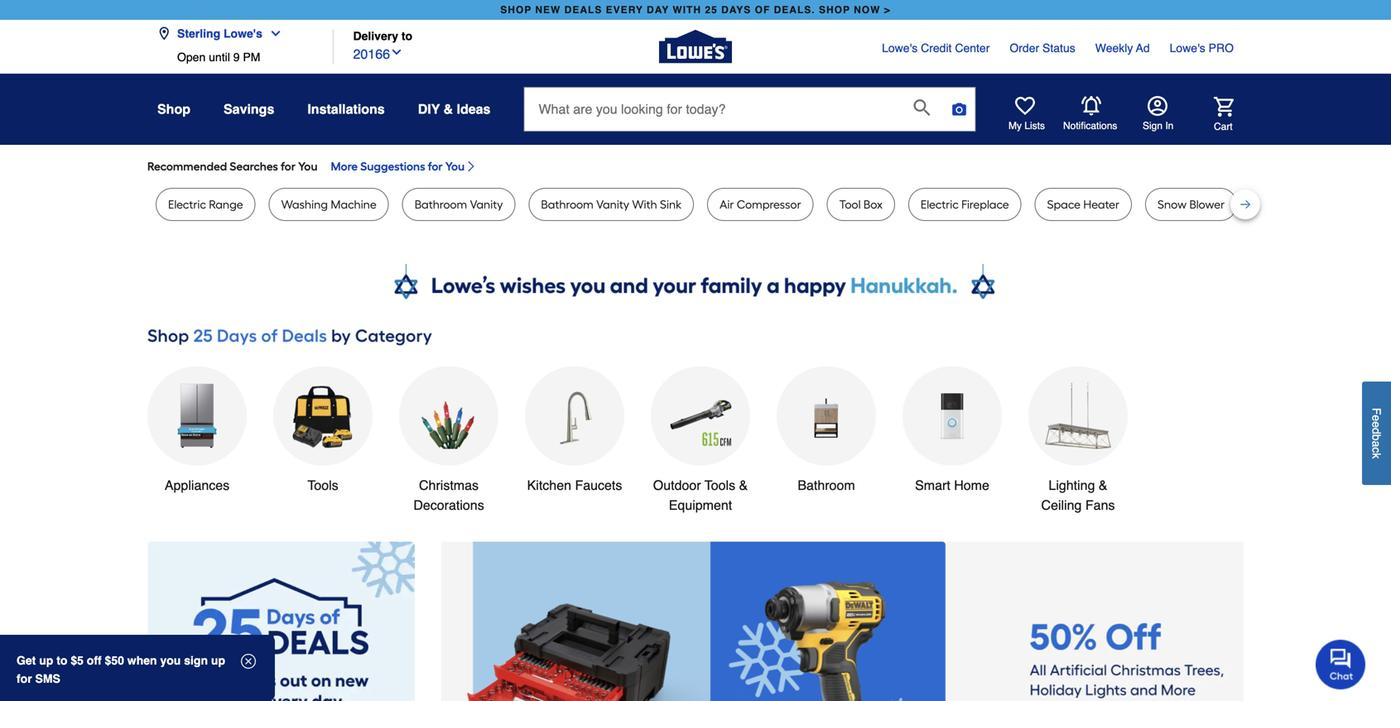 Task type: vqa. For each thing, say whether or not it's contained in the screenshot.
the right &
yes



Task type: describe. For each thing, give the bounding box(es) containing it.
bathroom image
[[794, 383, 860, 449]]

lowe's inside button
[[224, 27, 263, 40]]

f
[[1371, 408, 1384, 415]]

get up to $5 off $50 when you sign up for sms
[[17, 654, 225, 686]]

sign in button
[[1143, 96, 1174, 133]]

$50
[[105, 654, 124, 668]]

lowe's home improvement lists image
[[1016, 96, 1035, 116]]

location image
[[157, 27, 171, 40]]

pm
[[243, 51, 260, 64]]

shop 25 days of deals by category image
[[147, 322, 1244, 350]]

chevron down image
[[390, 46, 403, 59]]

$5
[[71, 654, 84, 668]]

off
[[87, 654, 102, 668]]

my lists link
[[1009, 96, 1045, 133]]

bathroom for bathroom vanity
[[415, 198, 467, 212]]

smart home button
[[903, 367, 1002, 496]]

electric fireplace
[[921, 198, 1009, 212]]

Search Query text field
[[525, 88, 901, 131]]

range
[[209, 198, 243, 212]]

air compressor
[[720, 198, 802, 212]]

50 percent off all artificial christmas trees, holiday lights and more. image
[[782, 542, 1392, 702]]

delivery
[[353, 29, 398, 43]]

equipment
[[669, 498, 732, 513]]

1 shop from the left
[[501, 4, 532, 16]]

you for recommended searches for you
[[298, 159, 318, 174]]

tool
[[840, 198, 861, 212]]

outdoor
[[653, 478, 701, 493]]

with
[[632, 198, 657, 212]]

fireplace
[[962, 198, 1009, 212]]

shop new deals every day with 25 days of deals. shop now >
[[501, 4, 891, 16]]

bathroom button
[[777, 367, 876, 496]]

box
[[864, 198, 883, 212]]

diy & ideas
[[418, 101, 491, 117]]

washing machine
[[281, 198, 377, 212]]

outdoor tools & equipment image
[[668, 383, 734, 449]]

space
[[1048, 198, 1081, 212]]

deals
[[565, 4, 603, 16]]

day
[[647, 4, 669, 16]]

status
[[1043, 41, 1076, 55]]

smart
[[915, 478, 951, 493]]

suggestions
[[360, 159, 425, 174]]

electric for electric fireplace
[[921, 198, 959, 212]]

when
[[127, 654, 157, 668]]

appliances image
[[164, 383, 230, 449]]

machine
[[331, 198, 377, 212]]

blower
[[1190, 198, 1225, 212]]

d
[[1371, 428, 1384, 435]]

kitchen faucets button
[[525, 367, 625, 496]]

open
[[177, 51, 206, 64]]

fans
[[1086, 498, 1115, 513]]

bathroom vanity with sink
[[541, 198, 682, 212]]

diy & ideas button
[[418, 94, 491, 124]]

9
[[233, 51, 240, 64]]

camera image
[[951, 101, 968, 118]]

weekly ad link
[[1096, 40, 1150, 56]]

tools inside the outdoor tools & equipment
[[705, 478, 736, 493]]

smart home
[[915, 478, 990, 493]]

savings
[[224, 101, 274, 117]]

25
[[705, 4, 718, 16]]

f e e d b a c k button
[[1363, 382, 1392, 486]]

c
[[1371, 448, 1384, 453]]

outdoor tools & equipment button
[[651, 367, 750, 516]]

vanity for bathroom vanity with sink
[[597, 198, 630, 212]]

in
[[1166, 120, 1174, 132]]

center
[[955, 41, 990, 55]]

chevron right image
[[465, 160, 478, 173]]

christmas decorations
[[414, 478, 484, 513]]

ideas
[[457, 101, 491, 117]]

recommended
[[147, 159, 227, 174]]

order status link
[[1010, 40, 1076, 56]]

open until 9 pm
[[177, 51, 260, 64]]

order
[[1010, 41, 1040, 55]]

kitchen faucets
[[527, 478, 622, 493]]

>
[[884, 4, 891, 16]]

heater
[[1084, 198, 1120, 212]]

tools inside button
[[308, 478, 339, 493]]

sterling lowe's button
[[157, 17, 289, 51]]

lowe's wishes you and your family a happy hanukkah. image
[[147, 264, 1244, 306]]

sink
[[660, 198, 682, 212]]

ceiling
[[1042, 498, 1082, 513]]

shop
[[157, 101, 191, 117]]

home
[[954, 478, 990, 493]]

chevron down image
[[263, 27, 282, 40]]

snow blower
[[1158, 198, 1225, 212]]



Task type: locate. For each thing, give the bounding box(es) containing it.
vanity left with
[[597, 198, 630, 212]]

more suggestions for you link
[[331, 158, 478, 175]]

snow
[[1158, 198, 1187, 212]]

tools
[[308, 478, 339, 493], [705, 478, 736, 493]]

lowe's pro link
[[1170, 40, 1234, 56]]

lighting & ceiling fans button
[[1029, 367, 1128, 516]]

compressor
[[737, 198, 802, 212]]

kitchen
[[527, 478, 572, 493]]

until
[[209, 51, 230, 64]]

1 vanity from the left
[[470, 198, 503, 212]]

now
[[854, 4, 881, 16]]

2 you from the left
[[445, 159, 465, 174]]

up
[[39, 654, 53, 668], [211, 654, 225, 668]]

vanity
[[470, 198, 503, 212], [597, 198, 630, 212]]

up up "sms"
[[39, 654, 53, 668]]

1 horizontal spatial you
[[445, 159, 465, 174]]

0 vertical spatial to
[[402, 29, 413, 43]]

lighting & ceiling fans image
[[1045, 383, 1112, 449]]

you for more suggestions for you
[[445, 159, 465, 174]]

bathroom vanity
[[415, 198, 503, 212]]

pro
[[1209, 41, 1234, 55]]

2 shop from the left
[[819, 4, 851, 16]]

faucets
[[575, 478, 622, 493]]

0 horizontal spatial for
[[17, 673, 32, 686]]

1 you from the left
[[298, 159, 318, 174]]

for left chevron right image
[[428, 159, 443, 174]]

e up b
[[1371, 422, 1384, 428]]

shop new deals every day with 25 days of deals. shop now > link
[[497, 0, 894, 20]]

chat invite button image
[[1316, 640, 1367, 690]]

None search field
[[524, 87, 976, 147]]

1 horizontal spatial tools
[[705, 478, 736, 493]]

lowe's for lowe's credit center
[[882, 41, 918, 55]]

installations button
[[308, 94, 385, 124]]

0 horizontal spatial to
[[57, 654, 67, 668]]

for inside the get up to $5 off $50 when you sign up for sms
[[17, 673, 32, 686]]

for for suggestions
[[428, 159, 443, 174]]

1 up from the left
[[39, 654, 53, 668]]

& inside the outdoor tools & equipment
[[739, 478, 748, 493]]

sms
[[35, 673, 60, 686]]

vanity for bathroom vanity
[[470, 198, 503, 212]]

lowe's home improvement logo image
[[659, 10, 732, 83]]

sterling lowe's
[[177, 27, 263, 40]]

sign
[[184, 654, 208, 668]]

1 horizontal spatial up
[[211, 654, 225, 668]]

0 horizontal spatial bathroom
[[415, 198, 467, 212]]

get
[[17, 654, 36, 668]]

sign
[[1143, 120, 1163, 132]]

washing
[[281, 198, 328, 212]]

lowe's up 9
[[224, 27, 263, 40]]

lighting
[[1049, 478, 1095, 493]]

1 e from the top
[[1371, 415, 1384, 422]]

up right sign
[[211, 654, 225, 668]]

2 vanity from the left
[[597, 198, 630, 212]]

deals.
[[774, 4, 816, 16]]

christmas
[[419, 478, 479, 493]]

lowe's left the credit
[[882, 41, 918, 55]]

electric down recommended
[[168, 198, 206, 212]]

you up "bathroom vanity" at top
[[445, 159, 465, 174]]

bathroom for bathroom vanity with sink
[[541, 198, 594, 212]]

outdoor tools & equipment
[[653, 478, 748, 513]]

more suggestions for you
[[331, 159, 465, 174]]

more
[[331, 159, 358, 174]]

1 horizontal spatial vanity
[[597, 198, 630, 212]]

0 horizontal spatial electric
[[168, 198, 206, 212]]

recommended searches for you
[[147, 159, 318, 174]]

1 vertical spatial to
[[57, 654, 67, 668]]

weekly
[[1096, 41, 1134, 55]]

searches
[[230, 159, 278, 174]]

lowe's for lowe's pro
[[1170, 41, 1206, 55]]

1 horizontal spatial electric
[[921, 198, 959, 212]]

2 tools from the left
[[705, 478, 736, 493]]

& up fans
[[1099, 478, 1108, 493]]

electric for electric range
[[168, 198, 206, 212]]

electric
[[168, 198, 206, 212], [921, 198, 959, 212]]

1 tools from the left
[[308, 478, 339, 493]]

lowe's credit center link
[[882, 40, 990, 56]]

2 horizontal spatial lowe's
[[1170, 41, 1206, 55]]

notifications
[[1064, 120, 1118, 132]]

1 horizontal spatial shop
[[819, 4, 851, 16]]

2 horizontal spatial for
[[428, 159, 443, 174]]

1 horizontal spatial bathroom
[[541, 198, 594, 212]]

lighting & ceiling fans
[[1042, 478, 1115, 513]]

installations
[[308, 101, 385, 117]]

with
[[673, 4, 702, 16]]

2 electric from the left
[[921, 198, 959, 212]]

for for searches
[[281, 159, 296, 174]]

b
[[1371, 435, 1384, 441]]

sign in
[[1143, 120, 1174, 132]]

my lists
[[1009, 120, 1045, 132]]

savings button
[[224, 94, 274, 124]]

diy
[[418, 101, 440, 117]]

0 horizontal spatial shop
[[501, 4, 532, 16]]

& right diy
[[444, 101, 453, 117]]

& inside lighting & ceiling fans
[[1099, 478, 1108, 493]]

bathroom left with
[[541, 198, 594, 212]]

recommended searches for you heading
[[147, 158, 1244, 175]]

days
[[722, 4, 752, 16]]

1 horizontal spatial to
[[402, 29, 413, 43]]

e up d
[[1371, 415, 1384, 422]]

tools down tools image
[[308, 478, 339, 493]]

sterling
[[177, 27, 220, 40]]

2 e from the top
[[1371, 422, 1384, 428]]

decorations
[[414, 498, 484, 513]]

my
[[1009, 120, 1022, 132]]

lists
[[1025, 120, 1045, 132]]

christmas decorations image
[[416, 383, 482, 449]]

1 bathroom from the left
[[415, 198, 467, 212]]

bathroom down chevron right image
[[415, 198, 467, 212]]

vanity down chevron right image
[[470, 198, 503, 212]]

1 electric from the left
[[168, 198, 206, 212]]

0 horizontal spatial vanity
[[470, 198, 503, 212]]

0 horizontal spatial tools
[[308, 478, 339, 493]]

order status
[[1010, 41, 1076, 55]]

you left the more at the top of page
[[298, 159, 318, 174]]

for right searches
[[281, 159, 296, 174]]

lowe's home improvement account image
[[1148, 96, 1168, 116]]

2 up from the left
[[211, 654, 225, 668]]

electric left fireplace
[[921, 198, 959, 212]]

25 days of deals. don't miss deals every day. same-day delivery on in-stock orders placed by 2 p m. image
[[147, 542, 415, 702]]

shop left new at the top of the page
[[501, 4, 532, 16]]

to left $5
[[57, 654, 67, 668]]

2 bathroom from the left
[[541, 198, 594, 212]]

cart
[[1214, 121, 1233, 132]]

0 horizontal spatial &
[[444, 101, 453, 117]]

up to 50 percent off select tools and accessories. image
[[0, 542, 782, 702]]

1 horizontal spatial for
[[281, 159, 296, 174]]

you
[[160, 654, 181, 668]]

& right outdoor
[[739, 478, 748, 493]]

shop left now
[[819, 4, 851, 16]]

new
[[535, 4, 561, 16]]

of
[[755, 4, 771, 16]]

search image
[[914, 99, 931, 116]]

lowe's left pro
[[1170, 41, 1206, 55]]

ad
[[1136, 41, 1150, 55]]

tools image
[[290, 383, 356, 449]]

tools up equipment
[[705, 478, 736, 493]]

every
[[606, 4, 643, 16]]

1 horizontal spatial lowe's
[[882, 41, 918, 55]]

shop button
[[157, 94, 191, 124]]

for down get
[[17, 673, 32, 686]]

& for ideas
[[444, 101, 453, 117]]

0 horizontal spatial up
[[39, 654, 53, 668]]

bathroom
[[798, 478, 855, 493]]

a
[[1371, 441, 1384, 448]]

credit
[[921, 41, 952, 55]]

shop
[[501, 4, 532, 16], [819, 4, 851, 16]]

20166 button
[[353, 43, 403, 64]]

& for ceiling
[[1099, 478, 1108, 493]]

0 horizontal spatial you
[[298, 159, 318, 174]]

2 horizontal spatial &
[[1099, 478, 1108, 493]]

to up chevron down image at the left of page
[[402, 29, 413, 43]]

1 horizontal spatial &
[[739, 478, 748, 493]]

appliances button
[[147, 367, 247, 496]]

20166
[[353, 46, 390, 62]]

tools button
[[273, 367, 373, 496]]

to inside the get up to $5 off $50 when you sign up for sms
[[57, 654, 67, 668]]

lowe's home improvement notification center image
[[1082, 96, 1102, 116]]

0 horizontal spatial lowe's
[[224, 27, 263, 40]]

k
[[1371, 453, 1384, 459]]

&
[[444, 101, 453, 117], [739, 478, 748, 493], [1099, 478, 1108, 493]]

space heater
[[1048, 198, 1120, 212]]

f e e d b a c k
[[1371, 408, 1384, 459]]

lowe's home improvement cart image
[[1214, 97, 1234, 117]]

christmas decorations button
[[399, 367, 499, 516]]

lowe's credit center
[[882, 41, 990, 55]]

delivery to
[[353, 29, 413, 43]]

arrow left image
[[456, 687, 472, 702]]

kitchen faucets image
[[542, 383, 608, 449]]



